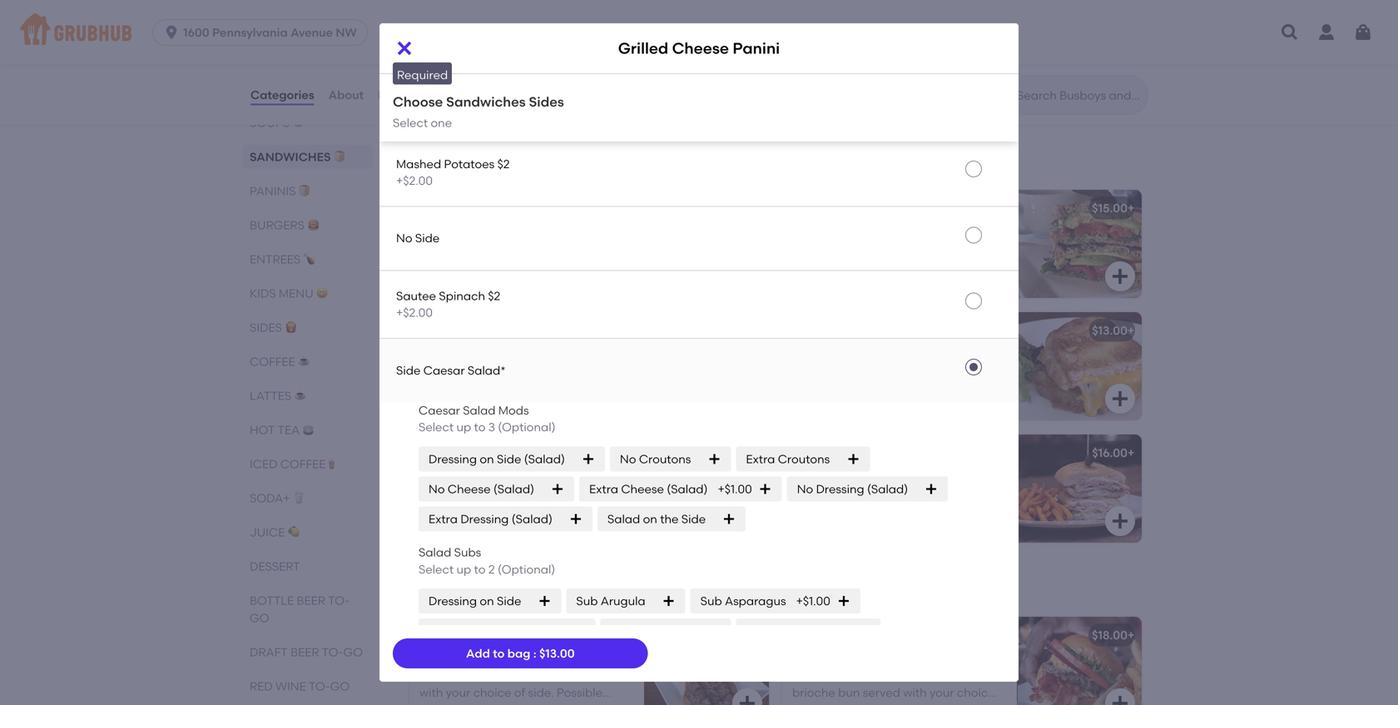 Task type: describe. For each thing, give the bounding box(es) containing it.
caesar salad mods select up to 3 (optional)
[[419, 403, 556, 434]]

avocado, arugula, vegan cheese, roasted red peppers, vegan pesto, multigrain bread (vegan).     possible allergies: gluten.
[[793, 225, 986, 290]]

no for no cheese (salad)
[[429, 482, 445, 496]]

allergies: inside brisket ground beef patty, bacon, cheddar, lettuce, tomato, onion, brioche bun served with your choice of side.    possible allergies: dai
[[884, 703, 935, 705]]

pesto,
[[951, 242, 986, 256]]

go for draft beer to-go
[[343, 645, 363, 659]]

0 vertical spatial grilled cheese panini
[[618, 39, 780, 57]]

choose sandwiches sides select one
[[393, 94, 564, 130]]

(optional) inside salad subs select up to 2 (optional)
[[498, 562, 555, 576]]

side up burger*
[[497, 594, 521, 608]]

brioche inside brisket ground beef patty, bacon, cheddar, lettuce, tomato, onion, brioche bun served with your choice of side.    possible allergies: dai
[[793, 686, 836, 700]]

possible inside tempeh, sauteed onion, arugula, vegan harissa, roasted red pepper, french loaf (vegan).    possible allergies: gluten.
[[536, 259, 582, 273]]

tomato, inside crab cake, lettuce, tomato, onion, old bay tartar sauce (on side), brioche bun. crab cake is not gluten-free friendly.     possible allergies: gluten, seafood, dairy.
[[530, 42, 575, 57]]

patty, for tomato,
[[905, 652, 938, 666]]

cheese down $21.00
[[672, 39, 729, 57]]

bacon & cheddar burger* image
[[1017, 617, 1142, 705]]

sandwiches 🍞
[[250, 150, 345, 164]]

sub for sub avocado $2
[[429, 624, 450, 638]]

sub for sub asparagus
[[701, 594, 722, 608]]

cake
[[525, 76, 552, 90]]

dill inside cage-free, veg-fed, halal fried chicken, buttermilk, shredded lettuce, tomato, dill pickle aioli, brioche bun.    possible allergies: dairy, gluten.
[[886, 76, 902, 90]]

cage-free, veg-fed, halal fried chicken, buttermilk, shredded lettuce, tomato, dill pickle aioli, brioche bun.    possible allergies: dairy, gluten.
[[793, 42, 1000, 124]]

1 vertical spatial grilled cheese panini
[[793, 327, 915, 341]]

0 horizontal spatial 🍞
[[299, 184, 310, 198]]

1 horizontal spatial paninis
[[406, 151, 482, 172]]

crab cake, lettuce, tomato, onion, old bay tartar sauce (on side), brioche bun. crab cake is not gluten-free friendly.     possible allergies: gluten, seafood, dairy.
[[420, 42, 612, 124]]

grits
[[499, 89, 526, 103]]

salad down extra cheese (salad)
[[608, 512, 640, 526]]

brisket for brisket ground beef patty, bacon, cheddar, lettuce, tomato, onion, brioche bun served with your choice of side.    possible allergies: dai
[[793, 652, 830, 666]]

vegan left 'pesto,'
[[913, 242, 948, 256]]

Search Busboys and Poets - 450 K search field
[[1016, 87, 1143, 103]]

$16.00 + for chicken panini
[[720, 446, 762, 460]]

red
[[250, 679, 273, 694]]

rustic
[[955, 350, 986, 365]]

cake
[[452, 19, 482, 33]]

salad inside button
[[435, 31, 467, 45]]

reviews button
[[377, 65, 425, 125]]

+$2.00 inside sautee spinach $2 +$2.00
[[396, 306, 433, 320]]

nw
[[336, 25, 357, 40]]

sautee
[[396, 289, 436, 303]]

allergies: inside avocado, arugula, vegan cheese, roasted red peppers, vegan pesto, multigrain bread (vegan).     possible allergies: gluten.
[[793, 275, 844, 290]]

1 vertical spatial paninis
[[250, 184, 296, 198]]

bun. inside cage-free, veg-fed, halal fried chicken, buttermilk, shredded lettuce, tomato, dill pickle aioli, brioche bun.    possible allergies: dairy, gluten.
[[839, 93, 863, 107]]

vegetable
[[470, 324, 529, 338]]

your inside brisket ground beef patty, lettuce, tomato, onion, brioche bun served with your choice of side.    possible allergies: onion, tomato, gluten.
[[446, 686, 471, 700]]

up inside caesar salad mods select up to 3 (optional)
[[457, 420, 471, 434]]

subs
[[454, 545, 481, 559]]

tempeh,
[[420, 225, 468, 239]]

roasted vegetable panini
[[420, 324, 567, 338]]

salad inside salad subs select up to 2 (optional)
[[419, 545, 451, 559]]

your inside brisket ground beef patty, bacon, cheddar, lettuce, tomato, onion, brioche bun served with your choice of side.    possible allergies: dai
[[930, 686, 955, 700]]

arugula, inside tempeh, sauteed onion, arugula, vegan harissa, roasted red pepper, french loaf (vegan).    possible allergies: gluten.
[[558, 225, 605, 239]]

side right the
[[682, 512, 706, 526]]

tomato,
[[513, 703, 559, 705]]

busboys burger* image
[[644, 617, 769, 705]]

bread. inside cheddar cheese, provolone, rustic bread.    possible allergies: dairy, gluten.
[[793, 367, 830, 382]]

sub baby kale
[[611, 624, 691, 638]]

possible inside cheddar cheese, provolone, rustic bread.    possible allergies: dairy, gluten.
[[832, 367, 878, 382]]

gluten. inside tempeh, sauteed onion, arugula, vegan harissa, roasted red pepper, french loaf (vegan).    possible allergies: gluten.
[[473, 275, 514, 290]]

sub for sub arugula
[[576, 594, 598, 608]]

pennsylvania
[[212, 25, 288, 40]]

entrees 🍗
[[250, 252, 315, 266]]

panini up 'provolone,'
[[879, 327, 915, 341]]

choice inside brisket ground beef patty, bacon, cheddar, lettuce, tomato, onion, brioche bun served with your choice of side.    possible allergies: dai
[[957, 686, 995, 700]]

allergies: inside cage-free, veg-fed, halal fried chicken, buttermilk, shredded lettuce, tomato, dill pickle aioli, brioche bun.    possible allergies: dairy, gluten.
[[915, 93, 966, 107]]

select for choose sandwiches sides
[[393, 116, 428, 130]]

1 horizontal spatial burgers
[[406, 578, 492, 599]]

1 vertical spatial $13.00
[[539, 646, 575, 660]]

bread. inside pulled pork, ham, swiss cheese, dill pickles, dijonnaise, ciabatta bread.
[[953, 486, 990, 501]]

lettuce, inside crab cake, lettuce, tomato, onion, old bay tartar sauce (on side), brioche bun. crab cake is not gluten-free friendly.     possible allergies: gluten, seafood, dairy.
[[485, 42, 527, 57]]

cubano panini image
[[1017, 435, 1142, 543]]

2 vertical spatial crab
[[493, 76, 522, 90]]

gluten,
[[473, 110, 514, 124]]

of inside brisket ground beef patty, lettuce, tomato, onion, brioche bun served with your choice of side.    possible allergies: onion, tomato, gluten.
[[514, 686, 525, 700]]

one
[[431, 116, 452, 130]]

2 vertical spatial to
[[493, 646, 505, 660]]

+$2.00 inside mashed potatoes $2 +$2.00
[[396, 174, 433, 188]]

possible inside cage-free, veg-fed, halal fried chicken, buttermilk, shredded lettuce, tomato, dill pickle aioli, brioche bun.    possible allergies: dairy, gluten.
[[866, 93, 912, 107]]

select inside salad subs select up to 2 (optional)
[[419, 562, 454, 576]]

1 vertical spatial burgers 🍔
[[406, 578, 514, 599]]

lettuce, inside cage-free, veg-fed, halal fried chicken, buttermilk, shredded lettuce, tomato, dill pickle aioli, brioche bun.    possible allergies: dairy, gluten.
[[793, 76, 835, 90]]

$2 inside jalapeno cheese grits $2 +$2.00
[[529, 89, 541, 103]]

+$2.00 up the :
[[529, 624, 566, 638]]

tomato, inside brisket ground beef patty, bacon, cheddar, lettuce, tomato, onion, brioche bun served with your choice of side.    possible allergies: dai
[[891, 669, 936, 683]]

go for red wine to-go
[[330, 679, 350, 694]]

jalapeno cheese grits $2 +$2.00
[[396, 89, 541, 120]]

1 vertical spatial 🍔
[[497, 578, 514, 599]]

1 vertical spatial grilled
[[793, 327, 831, 341]]

(salad) for extra cheese (salad)
[[667, 482, 708, 496]]

dijonnaise,
[[837, 486, 898, 501]]

sautee spinach $2 +$2.00
[[396, 289, 501, 320]]

dessert
[[250, 559, 300, 574]]

no croutons
[[620, 452, 691, 466]]

bun inside brisket ground beef patty, lettuce, tomato, onion, brioche bun served with your choice of side.    possible allergies: onion, tomato, gluten.
[[551, 669, 572, 683]]

lettuce, inside brisket ground beef patty, bacon, cheddar, lettuce, tomato, onion, brioche bun served with your choice of side.    possible allergies: dai
[[846, 669, 889, 683]]

possible inside brisket ground beef patty, bacon, cheddar, lettuce, tomato, onion, brioche bun served with your choice of side.    possible allergies: dai
[[835, 703, 881, 705]]

$16.00 for cubano panini
[[1093, 446, 1128, 460]]

roasted vegetable panini image
[[644, 312, 769, 421]]

sides 🍟
[[250, 321, 297, 335]]

coffee
[[250, 355, 295, 369]]

0 vertical spatial $13.00
[[1093, 324, 1128, 338]]

1 horizontal spatial 🍞
[[334, 150, 345, 164]]

cheese up cheddar on the right of page
[[833, 327, 877, 341]]

+$1.00 for extra cheese (salad)
[[718, 482, 752, 496]]

about button
[[328, 65, 365, 125]]

soups
[[250, 116, 290, 130]]

sauce
[[502, 59, 536, 74]]

house
[[396, 31, 432, 45]]

up inside salad subs select up to 2 (optional)
[[457, 562, 471, 576]]

dairy, inside cage-free, veg-fed, halal fried chicken, buttermilk, shredded lettuce, tomato, dill pickle aioli, brioche bun.    possible allergies: dairy, gluten.
[[968, 93, 1000, 107]]

$2 for sub avocado $2
[[507, 624, 519, 638]]

loaf
[[461, 259, 483, 273]]

cheddar,
[[793, 669, 843, 683]]

:
[[534, 646, 537, 660]]

pickle
[[905, 76, 938, 90]]

pork,
[[830, 470, 858, 484]]

panini up sauteed
[[468, 201, 504, 215]]

crab cake sandwich
[[420, 19, 541, 33]]

0 vertical spatial burgers
[[250, 218, 305, 232]]

provolone,
[[892, 350, 952, 365]]

hot
[[250, 423, 275, 437]]

gluten. inside cheddar cheese, provolone, rustic bread.    possible allergies: dairy, gluten.
[[793, 384, 833, 398]]

beef for brioche
[[504, 652, 529, 666]]

croutons for extra croutons
[[778, 452, 830, 466]]

bottle beer to- go
[[250, 594, 350, 625]]

cheese right blue
[[798, 624, 841, 638]]

onion, inside brisket ground beef patty, lettuce, tomato, onion, brioche bun served with your choice of side.    possible allergies: onion, tomato, gluten.
[[467, 669, 502, 683]]

sandwich for tomato,
[[485, 19, 541, 33]]

0 horizontal spatial 🍔
[[307, 218, 319, 232]]

onion, inside brisket ground beef patty, bacon, cheddar, lettuce, tomato, onion, brioche bun served with your choice of side.    possible allergies: dai
[[939, 669, 974, 683]]

panini up pork,
[[842, 446, 877, 460]]

crab for crab cake sandwich
[[420, 19, 449, 33]]

draft beer to-go
[[250, 645, 363, 659]]

0 vertical spatial grilled
[[618, 39, 669, 57]]

beef for tomato,
[[876, 652, 902, 666]]

$21.00 +
[[720, 19, 762, 33]]

pepper,
[[572, 242, 616, 256]]

spinach
[[439, 289, 485, 303]]

baby
[[635, 624, 664, 638]]

tempeh panini image
[[644, 190, 769, 298]]

dressing on side
[[429, 594, 521, 608]]

sauteed
[[471, 225, 517, 239]]

side. inside brisket ground beef patty, bacon, cheddar, lettuce, tomato, onion, brioche bun served with your choice of side.    possible allergies: dai
[[807, 703, 832, 705]]

dairy.
[[570, 110, 602, 124]]

veg-
[[857, 42, 882, 57]]

side caesar salad* button
[[380, 339, 1019, 402]]

cubano panini
[[793, 446, 877, 460]]

extra for extra dressing (salad)
[[429, 512, 458, 526]]

main navigation navigation
[[0, 0, 1399, 65]]

swiss
[[893, 470, 923, 484]]

required
[[397, 68, 448, 82]]

salad inside caesar salad mods select up to 3 (optional)
[[463, 403, 496, 417]]

cheese down 'chicken panini'
[[448, 482, 491, 496]]

beer for draft
[[291, 645, 319, 659]]

soups 🍜
[[250, 116, 304, 130]]

to inside salad subs select up to 2 (optional)
[[474, 562, 486, 576]]

🍟
[[285, 321, 297, 335]]

0 horizontal spatial avocado
[[453, 624, 504, 638]]

roasted inside avocado, arugula, vegan cheese, roasted red peppers, vegan pesto, multigrain bread (vegan).     possible allergies: gluten.
[[793, 242, 836, 256]]

asparagus
[[725, 594, 786, 608]]

side caesar salad*
[[396, 363, 506, 377]]

brisket ground beef patty, bacon, cheddar, lettuce, tomato, onion, brioche bun served with your choice of side.    possible allergies: dai
[[793, 652, 995, 705]]

🍋
[[288, 525, 300, 539]]

free
[[463, 93, 487, 107]]

panini down $21.00 +
[[733, 39, 780, 57]]

to inside caesar salad mods select up to 3 (optional)
[[474, 420, 486, 434]]

$15.00 for tempeh, sauteed onion, arugula, vegan harissa, roasted red pepper, french loaf (vegan).    possible allergies: gluten.
[[720, 201, 755, 215]]

2 vertical spatial on
[[480, 594, 494, 608]]

to- for bottle beer to- go
[[328, 594, 350, 608]]

side inside button
[[415, 231, 440, 245]]

no for no side
[[396, 231, 413, 245]]

$2 for sautee spinach $2 +$2.00
[[488, 289, 501, 303]]

no for no croutons
[[620, 452, 636, 466]]

0 horizontal spatial chicken
[[420, 446, 466, 460]]

extra dressing (salad)
[[429, 512, 553, 526]]

bun inside brisket ground beef patty, bacon, cheddar, lettuce, tomato, onion, brioche bun served with your choice of side.    possible allergies: dai
[[839, 686, 860, 700]]

entrees
[[250, 252, 301, 266]]

salad on the side
[[608, 512, 706, 526]]

🍗
[[303, 252, 315, 266]]

sub asparagus
[[701, 594, 786, 608]]

side up no cheese (salad)
[[497, 452, 521, 466]]

allergies: inside crab cake, lettuce, tomato, onion, old bay tartar sauce (on side), brioche bun. crab cake is not gluten-free friendly.     possible allergies: gluten, seafood, dairy.
[[420, 110, 471, 124]]

possible inside brisket ground beef patty, lettuce, tomato, onion, brioche bun served with your choice of side.    possible allergies: onion, tomato, gluten.
[[557, 686, 603, 700]]

aioli,
[[941, 76, 967, 90]]

busboys burger*
[[420, 628, 514, 642]]

blue
[[771, 624, 795, 638]]

+ for chicken panini
[[755, 446, 762, 460]]

$15.00 + for tempeh, sauteed onion, arugula, vegan harissa, roasted red pepper, french loaf (vegan).    possible allergies: gluten.
[[720, 201, 762, 215]]

red wine to-go
[[250, 679, 350, 694]]

mashed potatoes $2 +$2.00
[[396, 157, 510, 188]]

sides
[[529, 94, 564, 110]]

brioche inside brisket ground beef patty, lettuce, tomato, onion, brioche bun served with your choice of side.    possible allergies: onion, tomato, gluten.
[[505, 669, 548, 683]]

fried
[[937, 42, 963, 57]]



Task type: locate. For each thing, give the bounding box(es) containing it.
arugula, up peppers,
[[849, 225, 896, 239]]

1 vertical spatial to-
[[322, 645, 343, 659]]

1 horizontal spatial 🍔
[[497, 578, 514, 599]]

tempeh, sauteed onion, arugula, vegan harissa, roasted red pepper, french loaf (vegan).    possible allergies: gluten.
[[420, 225, 616, 290]]

0 horizontal spatial paninis 🍞
[[250, 184, 310, 198]]

extra left cubano
[[746, 452, 775, 466]]

brioche inside crab cake, lettuce, tomato, onion, old bay tartar sauce (on side), brioche bun. crab cake is not gluten-free friendly.     possible allergies: gluten, seafood, dairy.
[[420, 76, 463, 90]]

(vegan). inside tempeh, sauteed onion, arugula, vegan harissa, roasted red pepper, french loaf (vegan).    possible allergies: gluten.
[[486, 259, 533, 273]]

dill inside pulled pork, ham, swiss cheese, dill pickles, dijonnaise, ciabatta bread.
[[972, 470, 988, 484]]

avenue
[[291, 25, 333, 40]]

add
[[466, 646, 490, 660]]

2 $16.00 + from the left
[[1093, 446, 1135, 460]]

1 red from the left
[[550, 242, 569, 256]]

1 sandwich from the left
[[485, 19, 541, 33]]

caesar inside button
[[424, 363, 465, 377]]

burgers 🍔 up entrees 🍗
[[250, 218, 319, 232]]

possible inside crab cake, lettuce, tomato, onion, old bay tartar sauce (on side), brioche bun. crab cake is not gluten-free friendly.     possible allergies: gluten, seafood, dairy.
[[539, 93, 585, 107]]

salad*
[[468, 363, 506, 377]]

on for (salad)
[[480, 452, 494, 466]]

brisket down busboys at the bottom left
[[420, 652, 457, 666]]

lattes ☕️
[[250, 389, 306, 403]]

1 horizontal spatial bun
[[839, 686, 860, 700]]

patty, inside brisket ground beef patty, bacon, cheddar, lettuce, tomato, onion, brioche bun served with your choice of side.    possible allergies: dai
[[905, 652, 938, 666]]

1 horizontal spatial bread.
[[953, 486, 990, 501]]

1600
[[183, 25, 209, 40]]

1 horizontal spatial $13.00
[[1093, 324, 1128, 338]]

cage-
[[793, 42, 829, 57]]

tempeh
[[420, 201, 465, 215]]

arugula, up pepper, on the top left of page
[[558, 225, 605, 239]]

1 horizontal spatial bun.
[[839, 93, 863, 107]]

brioche down cheddar,
[[793, 686, 836, 700]]

no for no dressing (salad)
[[797, 482, 814, 496]]

1 horizontal spatial croutons
[[778, 452, 830, 466]]

sandwich up fed,
[[874, 19, 930, 33]]

possible up tomato,
[[557, 686, 603, 700]]

0 vertical spatial 🍔
[[307, 218, 319, 232]]

onion, inside crab cake, lettuce, tomato, onion, old bay tartar sauce (on side), brioche bun. crab cake is not gluten-free friendly.     possible allergies: gluten, seafood, dairy.
[[578, 42, 612, 57]]

sandwich
[[485, 19, 541, 33], [874, 19, 930, 33]]

croutons up pulled
[[778, 452, 830, 466]]

1 vertical spatial paninis 🍞
[[250, 184, 310, 198]]

1 ground from the left
[[460, 652, 501, 666]]

panini right vegetable
[[532, 324, 567, 338]]

crab left cake
[[420, 19, 449, 33]]

crab up "old"
[[420, 42, 449, 57]]

1 horizontal spatial with
[[903, 686, 927, 700]]

+ for cubano panini
[[1128, 446, 1135, 460]]

tomato, inside brisket ground beef patty, lettuce, tomato, onion, brioche bun served with your choice of side.    possible allergies: onion, tomato, gluten.
[[420, 669, 465, 683]]

croutons
[[639, 452, 691, 466], [778, 452, 830, 466]]

kale
[[667, 624, 691, 638]]

sub left asparagus
[[701, 594, 722, 608]]

allergies: inside tempeh, sauteed onion, arugula, vegan harissa, roasted red pepper, french loaf (vegan).    possible allergies: gluten.
[[420, 275, 471, 290]]

1 vertical spatial bread.
[[953, 486, 990, 501]]

select up 'chicken panini'
[[419, 420, 454, 434]]

1 patty, from the left
[[532, 652, 565, 666]]

2 patty, from the left
[[905, 652, 938, 666]]

onion, down add
[[467, 669, 502, 683]]

extra cheese (salad)
[[589, 482, 708, 496]]

lettuce, inside brisket ground beef patty, lettuce, tomato, onion, brioche bun served with your choice of side.    possible allergies: onion, tomato, gluten.
[[567, 652, 610, 666]]

onion, right sauteed
[[520, 225, 555, 239]]

(vegan). down peppers,
[[890, 259, 937, 273]]

the
[[660, 512, 679, 526]]

+ for tempeh panini
[[755, 201, 762, 215]]

brisket inside brisket ground beef patty, lettuce, tomato, onion, brioche bun served with your choice of side.    possible allergies: onion, tomato, gluten.
[[420, 652, 457, 666]]

$18.00
[[1092, 628, 1128, 642]]

roasted
[[504, 242, 548, 256], [793, 242, 836, 256]]

vegan
[[899, 225, 934, 239], [420, 242, 455, 256], [913, 242, 948, 256]]

+ for avocado panini
[[1128, 201, 1135, 215]]

side inside button
[[396, 363, 421, 377]]

0 vertical spatial bread.
[[793, 367, 830, 382]]

gluten. inside avocado, arugula, vegan cheese, roasted red peppers, vegan pesto, multigrain bread (vegan).     possible allergies: gluten.
[[846, 275, 887, 290]]

2 choice from the left
[[957, 686, 995, 700]]

1 horizontal spatial beef
[[876, 652, 902, 666]]

dill down buttermilk,
[[886, 76, 902, 90]]

extra up salad on the side
[[589, 482, 619, 496]]

1 horizontal spatial burgers 🍔
[[406, 578, 514, 599]]

1 choice from the left
[[473, 686, 512, 700]]

2 brisket from the left
[[793, 652, 830, 666]]

caesar inside caesar salad mods select up to 3 (optional)
[[419, 403, 460, 417]]

2 beef from the left
[[876, 652, 902, 666]]

select down choose
[[393, 116, 428, 130]]

1 croutons from the left
[[639, 452, 691, 466]]

busboys
[[420, 628, 467, 642]]

side. down cheddar,
[[807, 703, 832, 705]]

sandwich up sauce
[[485, 19, 541, 33]]

go inside bottle beer to- go
[[250, 611, 269, 625]]

tartar
[[467, 59, 499, 74]]

2 red from the left
[[839, 242, 858, 256]]

gluten. inside cage-free, veg-fed, halal fried chicken, buttermilk, shredded lettuce, tomato, dill pickle aioli, brioche bun.    possible allergies: dairy, gluten.
[[793, 110, 833, 124]]

1 horizontal spatial $16.00
[[1093, 446, 1128, 460]]

crab for crab cake, lettuce, tomato, onion, old bay tartar sauce (on side), brioche bun. crab cake is not gluten-free friendly.     possible allergies: gluten, seafood, dairy.
[[420, 42, 449, 57]]

0 horizontal spatial roasted
[[504, 242, 548, 256]]

no down 'chicken panini'
[[429, 482, 445, 496]]

with inside brisket ground beef patty, bacon, cheddar, lettuce, tomato, onion, brioche bun served with your choice of side.    possible allergies: dai
[[903, 686, 927, 700]]

1 horizontal spatial grilled cheese panini
[[793, 327, 915, 341]]

+$1.00 up sub blue cheese
[[796, 594, 831, 608]]

bun down cheddar,
[[839, 686, 860, 700]]

gluten. inside brisket ground beef patty, lettuce, tomato, onion, brioche bun served with your choice of side.    possible allergies: onion, tomato, gluten.
[[562, 703, 603, 705]]

hot tea 🍵
[[250, 423, 314, 437]]

to- up "red wine to-go"
[[322, 645, 343, 659]]

1 vertical spatial side.
[[807, 703, 832, 705]]

2 croutons from the left
[[778, 452, 830, 466]]

1 vertical spatial chicken
[[420, 446, 466, 460]]

svg image inside 1600 pennsylvania avenue nw button
[[163, 24, 180, 41]]

1 vertical spatial bun.
[[839, 93, 863, 107]]

about
[[329, 88, 364, 102]]

0 horizontal spatial $16.00 +
[[720, 446, 762, 460]]

gluten. down bread
[[846, 275, 887, 290]]

svg image
[[1354, 22, 1374, 42], [163, 24, 180, 41], [738, 267, 758, 287], [1111, 267, 1131, 287], [582, 453, 595, 466], [708, 453, 721, 466], [925, 482, 938, 496], [738, 511, 758, 531], [1111, 511, 1131, 531], [723, 512, 736, 526], [538, 595, 551, 608], [662, 595, 676, 608], [1111, 694, 1131, 705]]

1 horizontal spatial $16.00 +
[[1093, 446, 1135, 460]]

1 horizontal spatial arugula,
[[849, 225, 896, 239]]

2 up from the top
[[457, 562, 471, 576]]

0 vertical spatial avocado
[[793, 201, 844, 215]]

1 brisket from the left
[[420, 652, 457, 666]]

2 sandwich from the left
[[874, 19, 930, 33]]

no down the extra croutons
[[797, 482, 814, 496]]

grilled cheese panini
[[618, 39, 780, 57], [793, 327, 915, 341]]

0 vertical spatial dill
[[886, 76, 902, 90]]

choice
[[473, 686, 512, 700], [957, 686, 995, 700]]

0 horizontal spatial dill
[[886, 76, 902, 90]]

1 horizontal spatial brisket
[[793, 652, 830, 666]]

brioche up the gluten-
[[420, 76, 463, 90]]

(salad) for no cheese (salad)
[[494, 482, 535, 496]]

cheese, up 'pesto,'
[[937, 225, 980, 239]]

0 vertical spatial chicken
[[824, 19, 871, 33]]

croutons for no croutons
[[639, 452, 691, 466]]

brisket for brisket ground beef patty, lettuce, tomato, onion, brioche bun served with your choice of side.    possible allergies: onion, tomato, gluten.
[[420, 652, 457, 666]]

paninis down one
[[406, 151, 482, 172]]

select
[[393, 116, 428, 130], [419, 420, 454, 434], [419, 562, 454, 576]]

salad up bay
[[435, 31, 467, 45]]

paninis down sandwiches
[[250, 184, 296, 198]]

lettuce, down chicken,
[[793, 76, 835, 90]]

on down "2" at the left bottom
[[480, 594, 494, 608]]

cheese, inside avocado, arugula, vegan cheese, roasted red peppers, vegan pesto, multigrain bread (vegan).     possible allergies: gluten.
[[937, 225, 980, 239]]

0 vertical spatial caesar
[[424, 363, 465, 377]]

(vegan). for roasted
[[486, 259, 533, 273]]

ground down burger*
[[460, 652, 501, 666]]

$16.00 + for cubano panini
[[1093, 446, 1135, 460]]

1 vertical spatial select
[[419, 420, 454, 434]]

(vegan). down the harissa,
[[486, 259, 533, 273]]

0 vertical spatial bun
[[551, 669, 572, 683]]

0 horizontal spatial (vegan).
[[486, 259, 533, 273]]

0 vertical spatial paninis
[[406, 151, 482, 172]]

1 horizontal spatial (vegan).
[[890, 259, 937, 273]]

+ for grilled cheese panini
[[1128, 324, 1135, 338]]

brioche inside cage-free, veg-fed, halal fried chicken, buttermilk, shredded lettuce, tomato, dill pickle aioli, brioche bun.    possible allergies: dairy, gluten.
[[793, 93, 836, 107]]

burgers down subs
[[406, 578, 492, 599]]

possible inside avocado, arugula, vegan cheese, roasted red peppers, vegan pesto, multigrain bread (vegan).     possible allergies: gluten.
[[940, 259, 986, 273]]

multigrain
[[793, 259, 850, 273]]

☕️ for lattes ☕️
[[294, 389, 306, 403]]

select inside choose sandwiches sides select one
[[393, 116, 428, 130]]

0 horizontal spatial of
[[514, 686, 525, 700]]

grilled cheese panini down $21.00
[[618, 39, 780, 57]]

crab cake sandwich image
[[644, 8, 769, 116]]

bacon,
[[940, 652, 980, 666]]

up up 'chicken panini'
[[457, 420, 471, 434]]

(optional) right "2" at the left bottom
[[498, 562, 555, 576]]

🍞 down gluten,
[[486, 151, 503, 172]]

mods
[[499, 403, 529, 417]]

3
[[489, 420, 495, 434]]

$2 for mashed potatoes $2 +$2.00
[[498, 157, 510, 171]]

no side button
[[380, 207, 1019, 270]]

chicken panini
[[420, 446, 505, 460]]

1 horizontal spatial patty,
[[905, 652, 938, 666]]

ground for onion,
[[460, 652, 501, 666]]

brisket inside brisket ground beef patty, bacon, cheddar, lettuce, tomato, onion, brioche bun served with your choice of side.    possible allergies: dai
[[793, 652, 830, 666]]

side. inside brisket ground beef patty, lettuce, tomato, onion, brioche bun served with your choice of side.    possible allergies: onion, tomato, gluten.
[[528, 686, 554, 700]]

caesar
[[424, 363, 465, 377], [419, 403, 460, 417]]

sandwiches
[[250, 150, 331, 164]]

ham,
[[861, 470, 890, 484]]

1 up from the top
[[457, 420, 471, 434]]

gluten.
[[793, 110, 833, 124], [473, 275, 514, 290], [846, 275, 887, 290], [793, 384, 833, 398], [562, 703, 603, 705]]

grilled cheese panini image
[[1017, 312, 1142, 421]]

on for side
[[643, 512, 658, 526]]

red up bread
[[839, 242, 858, 256]]

red left pepper, on the top left of page
[[550, 242, 569, 256]]

of down cheddar,
[[793, 703, 804, 705]]

avocado up add
[[453, 624, 504, 638]]

(salad) for no dressing (salad)
[[867, 482, 908, 496]]

1 horizontal spatial of
[[793, 703, 804, 705]]

svg image
[[1280, 22, 1300, 42], [395, 38, 415, 58], [1111, 84, 1131, 104], [738, 389, 758, 409], [1111, 389, 1131, 409], [847, 453, 860, 466], [551, 482, 564, 496], [759, 482, 772, 496], [569, 512, 583, 526], [837, 595, 851, 608], [572, 625, 586, 638], [738, 694, 758, 705]]

allergies: inside cheddar cheese, provolone, rustic bread.    possible allergies: dairy, gluten.
[[881, 367, 932, 382]]

with inside brisket ground beef patty, lettuce, tomato, onion, brioche bun served with your choice of side.    possible allergies: onion, tomato, gluten.
[[420, 686, 443, 700]]

0 vertical spatial bun.
[[466, 76, 490, 90]]

1 horizontal spatial side.
[[807, 703, 832, 705]]

sub for sub baby kale
[[611, 624, 632, 638]]

1 arugula, from the left
[[558, 225, 605, 239]]

bottle
[[250, 594, 294, 608]]

0 vertical spatial ☕️
[[298, 355, 310, 369]]

2 your from the left
[[930, 686, 955, 700]]

panini
[[733, 39, 780, 57], [468, 201, 504, 215], [847, 201, 882, 215], [532, 324, 567, 338], [879, 327, 915, 341], [469, 446, 505, 460], [842, 446, 877, 460]]

2 $16.00 from the left
[[1093, 446, 1128, 460]]

halal
[[906, 42, 934, 57]]

1600 pennsylvania avenue nw button
[[152, 19, 375, 46]]

+ for crab cake sandwich
[[755, 19, 762, 33]]

gluten. down loaf
[[473, 275, 514, 290]]

sub
[[576, 594, 598, 608], [701, 594, 722, 608], [429, 624, 450, 638], [611, 624, 632, 638], [746, 624, 768, 638]]

🍞 down sandwiches 🍞
[[299, 184, 310, 198]]

1 with from the left
[[420, 686, 443, 700]]

+$2.00 down mashed
[[396, 174, 433, 188]]

$15.00 for avocado, arugula, vegan cheese, roasted red peppers, vegan pesto, multigrain bread (vegan).     possible allergies: gluten.
[[1093, 201, 1128, 215]]

1600 pennsylvania avenue nw
[[183, 25, 357, 40]]

1 horizontal spatial chicken
[[824, 19, 871, 33]]

roasted inside tempeh, sauteed onion, arugula, vegan harissa, roasted red pepper, french loaf (vegan).    possible allergies: gluten.
[[504, 242, 548, 256]]

patty, for brioche
[[532, 652, 565, 666]]

1 vertical spatial caesar
[[419, 403, 460, 417]]

patty, inside brisket ground beef patty, lettuce, tomato, onion, brioche bun served with your choice of side.    possible allergies: onion, tomato, gluten.
[[532, 652, 565, 666]]

sub left arugula
[[576, 594, 598, 608]]

sub blue cheese
[[746, 624, 841, 638]]

side up the french
[[415, 231, 440, 245]]

go
[[250, 611, 269, 625], [343, 645, 363, 659], [330, 679, 350, 694]]

$2 up the bag
[[507, 624, 519, 638]]

0 horizontal spatial burgers 🍔
[[250, 218, 319, 232]]

2 vertical spatial cheese,
[[926, 470, 969, 484]]

$2 right spinach
[[488, 289, 501, 303]]

harissa,
[[458, 242, 501, 256]]

0 horizontal spatial $16.00
[[720, 446, 755, 460]]

of up tomato,
[[514, 686, 525, 700]]

ground inside brisket ground beef patty, bacon, cheddar, lettuce, tomato, onion, brioche bun served with your choice of side.    possible allergies: dai
[[833, 652, 874, 666]]

with
[[420, 686, 443, 700], [903, 686, 927, 700]]

2 (vegan). from the left
[[890, 259, 937, 273]]

0 vertical spatial burgers 🍔
[[250, 218, 319, 232]]

bread
[[853, 259, 887, 273]]

1 beef from the left
[[504, 652, 529, 666]]

0 vertical spatial +$1.00
[[718, 482, 752, 496]]

0 horizontal spatial your
[[446, 686, 471, 700]]

cheese down no croutons
[[621, 482, 664, 496]]

lettuce, up sauce
[[485, 42, 527, 57]]

of inside brisket ground beef patty, bacon, cheddar, lettuce, tomato, onion, brioche bun served with your choice of side.    possible allergies: dai
[[793, 703, 804, 705]]

0 horizontal spatial beef
[[504, 652, 529, 666]]

extra for extra croutons
[[746, 452, 775, 466]]

🍵
[[303, 423, 314, 437]]

soda+
[[250, 491, 290, 505]]

1 vertical spatial up
[[457, 562, 471, 576]]

vegan up the french
[[420, 242, 455, 256]]

1 horizontal spatial +$1.00
[[796, 594, 831, 608]]

$18.00 +
[[1092, 628, 1135, 642]]

1 vertical spatial burgers
[[406, 578, 492, 599]]

fried chicken sandwich image
[[1017, 8, 1142, 116]]

bag
[[508, 646, 531, 660]]

possible down 'pesto,'
[[940, 259, 986, 273]]

kids
[[250, 286, 276, 301]]

0 horizontal spatial with
[[420, 686, 443, 700]]

1 horizontal spatial choice
[[957, 686, 995, 700]]

0 horizontal spatial side.
[[528, 686, 554, 700]]

2 ground from the left
[[833, 652, 874, 666]]

onion, inside tempeh, sauteed onion, arugula, vegan harissa, roasted red pepper, french loaf (vegan).    possible allergies: gluten.
[[520, 225, 555, 239]]

1 vertical spatial on
[[643, 512, 658, 526]]

house salad
[[396, 31, 467, 45]]

1 your from the left
[[446, 686, 471, 700]]

☕️ right coffee
[[298, 355, 310, 369]]

burgers up entrees
[[250, 218, 305, 232]]

1 vertical spatial +$1.00
[[796, 594, 831, 608]]

0 vertical spatial extra
[[746, 452, 775, 466]]

coffee ☕️
[[250, 355, 310, 369]]

side
[[415, 231, 440, 245], [396, 363, 421, 377], [497, 452, 521, 466], [682, 512, 706, 526], [497, 594, 521, 608]]

panini up peppers,
[[847, 201, 882, 215]]

1 vertical spatial dairy,
[[935, 367, 967, 382]]

dressing on side (salad)
[[429, 452, 565, 466]]

beef inside brisket ground beef patty, bacon, cheddar, lettuce, tomato, onion, brioche bun served with your choice of side.    possible allergies: dai
[[876, 652, 902, 666]]

salad up 3
[[463, 403, 496, 417]]

0 horizontal spatial bread.
[[793, 367, 830, 382]]

shredded
[[906, 59, 960, 74]]

(optional) inside caesar salad mods select up to 3 (optional)
[[498, 420, 556, 434]]

allergies: inside brisket ground beef patty, lettuce, tomato, onion, brioche bun served with your choice of side.    possible allergies: onion, tomato, gluten.
[[420, 703, 471, 705]]

2 vertical spatial select
[[419, 562, 454, 576]]

2 horizontal spatial 🍞
[[486, 151, 503, 172]]

0 vertical spatial up
[[457, 420, 471, 434]]

cheese, inside pulled pork, ham, swiss cheese, dill pickles, dijonnaise, ciabatta bread.
[[926, 470, 969, 484]]

vegan up peppers,
[[899, 225, 934, 239]]

1 vertical spatial extra
[[589, 482, 619, 496]]

+$2.00 down jalapeno
[[396, 106, 433, 120]]

0 vertical spatial to-
[[328, 594, 350, 608]]

$15.00
[[720, 201, 755, 215], [1093, 201, 1128, 215], [720, 324, 755, 338]]

panini down 3
[[469, 446, 505, 460]]

ground inside brisket ground beef patty, lettuce, tomato, onion, brioche bun served with your choice of side.    possible allergies: onion, tomato, gluten.
[[460, 652, 501, 666]]

extra for extra cheese (salad)
[[589, 482, 619, 496]]

lettuce, right cheddar,
[[846, 669, 889, 683]]

+$1.00 for sub asparagus
[[796, 594, 831, 608]]

1 vertical spatial (optional)
[[498, 562, 555, 576]]

1 horizontal spatial ground
[[833, 652, 874, 666]]

1 $16.00 + from the left
[[720, 446, 762, 460]]

1 roasted from the left
[[504, 242, 548, 256]]

beer inside bottle beer to- go
[[297, 594, 325, 608]]

svg image inside main navigation navigation
[[1280, 22, 1300, 42]]

tomato, inside cage-free, veg-fed, halal fried chicken, buttermilk, shredded lettuce, tomato, dill pickle aioli, brioche bun.    possible allergies: dairy, gluten.
[[838, 76, 883, 90]]

0 horizontal spatial red
[[550, 242, 569, 256]]

to- for draft beer to-go
[[322, 645, 343, 659]]

your down add
[[446, 686, 471, 700]]

to left "2" at the left bottom
[[474, 562, 486, 576]]

select for caesar salad mods
[[419, 420, 454, 434]]

burgers 🍔
[[250, 218, 319, 232], [406, 578, 514, 599]]

0 horizontal spatial $13.00
[[539, 646, 575, 660]]

go for bottle beer to- go
[[250, 611, 269, 625]]

arugula,
[[558, 225, 605, 239], [849, 225, 896, 239]]

sub arugula
[[576, 594, 646, 608]]

🍜
[[292, 116, 304, 130]]

gluten. right tomato,
[[562, 703, 603, 705]]

2 arugula, from the left
[[849, 225, 896, 239]]

house salad button
[[380, 7, 1019, 70]]

$16.00 for chicken panini
[[720, 446, 755, 460]]

1 horizontal spatial dill
[[972, 470, 988, 484]]

0 horizontal spatial ground
[[460, 652, 501, 666]]

served inside brisket ground beef patty, lettuce, tomato, onion, brioche bun served with your choice of side.    possible allergies: onion, tomato, gluten.
[[575, 669, 613, 683]]

avocado panini
[[793, 201, 882, 215]]

croutons up extra cheese (salad)
[[639, 452, 691, 466]]

0 vertical spatial side.
[[528, 686, 554, 700]]

$15.00 + for avocado, arugula, vegan cheese, roasted red peppers, vegan pesto, multigrain bread (vegan).     possible allergies: gluten.
[[1093, 201, 1135, 215]]

chicken panini image
[[644, 435, 769, 543]]

avocado panini image
[[1017, 190, 1142, 298]]

2 with from the left
[[903, 686, 927, 700]]

(vegan). inside avocado, arugula, vegan cheese, roasted red peppers, vegan pesto, multigrain bread (vegan).     possible allergies: gluten.
[[890, 259, 937, 273]]

1 horizontal spatial red
[[839, 242, 858, 256]]

vegan inside tempeh, sauteed onion, arugula, vegan harissa, roasted red pepper, french loaf (vegan).    possible allergies: gluten.
[[420, 242, 455, 256]]

categories button
[[250, 65, 315, 125]]

2 vertical spatial to-
[[309, 679, 330, 694]]

brisket
[[420, 652, 457, 666], [793, 652, 830, 666]]

(vegan). for peppers,
[[890, 259, 937, 273]]

sub for sub blue cheese
[[746, 624, 768, 638]]

bread. down cheddar on the right of page
[[793, 367, 830, 382]]

choice inside brisket ground beef patty, lettuce, tomato, onion, brioche bun served with your choice of side.    possible allergies: onion, tomato, gluten.
[[473, 686, 512, 700]]

roasted down sauteed
[[504, 242, 548, 256]]

1 horizontal spatial extra
[[589, 482, 619, 496]]

cake,
[[451, 42, 482, 57]]

side.
[[528, 686, 554, 700], [807, 703, 832, 705]]

fried
[[793, 19, 822, 33]]

patty, right the bag
[[532, 652, 565, 666]]

0 vertical spatial paninis 🍞
[[406, 151, 503, 172]]

burgers
[[250, 218, 305, 232], [406, 578, 492, 599]]

☕️ for coffee ☕️
[[298, 355, 310, 369]]

beer for bottle
[[297, 594, 325, 608]]

beer right 'bottle'
[[297, 594, 325, 608]]

bun. inside crab cake, lettuce, tomato, onion, old bay tartar sauce (on side), brioche bun. crab cake is not gluten-free friendly.     possible allergies: gluten, seafood, dairy.
[[466, 76, 490, 90]]

to down burger*
[[493, 646, 505, 660]]

+$2.00 down sautee
[[396, 306, 433, 320]]

1 horizontal spatial avocado
[[793, 201, 844, 215]]

soda+ 🥛
[[250, 491, 305, 505]]

1 $16.00 from the left
[[720, 446, 755, 460]]

0 horizontal spatial +$1.00
[[718, 482, 752, 496]]

+$1.00 down the extra croutons
[[718, 482, 752, 496]]

🍔 up 🍗
[[307, 218, 319, 232]]

(optional) down mods
[[498, 420, 556, 434]]

brioche down chicken,
[[793, 93, 836, 107]]

up down subs
[[457, 562, 471, 576]]

brisket up cheddar,
[[793, 652, 830, 666]]

to- inside bottle beer to- go
[[328, 594, 350, 608]]

lettuce, right the :
[[567, 652, 610, 666]]

+$2.00 inside jalapeno cheese grits $2 +$2.00
[[396, 106, 433, 120]]

crab up the "friendly."
[[493, 76, 522, 90]]

side),
[[560, 59, 590, 74]]

ground for lettuce,
[[833, 652, 874, 666]]

sub left the baby
[[611, 624, 632, 638]]

cheddar
[[793, 350, 843, 365]]

sub avocado $2
[[429, 624, 519, 638]]

to- for red wine to-go
[[309, 679, 330, 694]]

cheese inside jalapeno cheese grits $2 +$2.00
[[453, 89, 496, 103]]

sandwich for fed,
[[874, 19, 930, 33]]

served inside brisket ground beef patty, bacon, cheddar, lettuce, tomato, onion, brioche bun served with your choice of side.    possible allergies: dai
[[863, 686, 901, 700]]

to- right wine
[[309, 679, 330, 694]]

red inside tempeh, sauteed onion, arugula, vegan harissa, roasted red pepper, french loaf (vegan).    possible allergies: gluten.
[[550, 242, 569, 256]]

dairy, inside cheddar cheese, provolone, rustic bread.    possible allergies: dairy, gluten.
[[935, 367, 967, 382]]

(salad) for extra dressing (salad)
[[512, 512, 553, 526]]

avocado,
[[793, 225, 846, 239]]

0 horizontal spatial dairy,
[[935, 367, 967, 382]]

add to bag : $13.00
[[466, 646, 575, 660]]

burgers 🍔 down subs
[[406, 578, 514, 599]]

☕️ right "lattes"
[[294, 389, 306, 403]]

arugula, inside avocado, arugula, vegan cheese, roasted red peppers, vegan pesto, multigrain bread (vegan).     possible allergies: gluten.
[[849, 225, 896, 239]]

red inside avocado, arugula, vegan cheese, roasted red peppers, vegan pesto, multigrain bread (vegan).     possible allergies: gluten.
[[839, 242, 858, 256]]

bun. down buttermilk,
[[839, 93, 863, 107]]

beef inside brisket ground beef patty, lettuce, tomato, onion, brioche bun served with your choice of side.    possible allergies: onion, tomato, gluten.
[[504, 652, 529, 666]]

go down 'bottle'
[[250, 611, 269, 625]]

0 vertical spatial go
[[250, 611, 269, 625]]

0 horizontal spatial patty,
[[532, 652, 565, 666]]

onion,
[[578, 42, 612, 57], [520, 225, 555, 239], [467, 669, 502, 683], [939, 669, 974, 683]]

cheese, inside cheddar cheese, provolone, rustic bread.    possible allergies: dairy, gluten.
[[846, 350, 890, 365]]

buttermilk,
[[842, 59, 903, 74]]

menu
[[279, 286, 314, 301]]

bread.
[[793, 367, 830, 382], [953, 486, 990, 501]]

chicken
[[824, 19, 871, 33], [420, 446, 466, 460]]

+ for roasted vegetable panini
[[755, 324, 762, 338]]

😀
[[316, 286, 328, 301]]

🍞 right sandwiches
[[334, 150, 345, 164]]

1 horizontal spatial served
[[863, 686, 901, 700]]

lattes
[[250, 389, 292, 403]]

$2 inside mashed potatoes $2 +$2.00
[[498, 157, 510, 171]]

gluten. down chicken,
[[793, 110, 833, 124]]

0 horizontal spatial bun.
[[466, 76, 490, 90]]

2 roasted from the left
[[793, 242, 836, 256]]

possible down pepper, on the top left of page
[[536, 259, 582, 273]]

1 vertical spatial cheese,
[[846, 350, 890, 365]]

+$1.00
[[718, 482, 752, 496], [796, 594, 831, 608]]

fried chicken sandwich
[[793, 19, 930, 33]]

0 horizontal spatial choice
[[473, 686, 512, 700]]

gluten-
[[420, 93, 463, 107]]

0 vertical spatial to
[[474, 420, 486, 434]]

1 (vegan). from the left
[[486, 259, 533, 273]]

1 vertical spatial go
[[343, 645, 363, 659]]

dill right swiss
[[972, 470, 988, 484]]



Task type: vqa. For each thing, say whether or not it's contained in the screenshot.
Contains: in the CINNABON®'S SIGNATURE TASTE WITH LEGENDARY MAKARA® CINNAMON BLENDED INTO THE ORIGINAL SOFT SERVE®.      PRODUCT CONTAINS: MILK AND WHEAT
no



